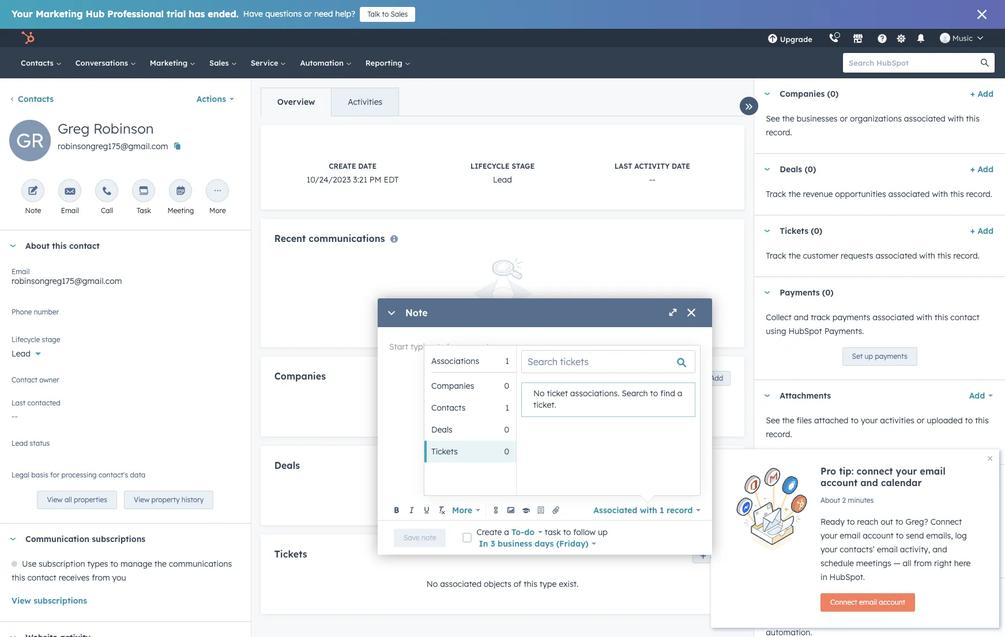 Task type: vqa. For each thing, say whether or not it's contained in the screenshot.
opportunities
yes



Task type: locate. For each thing, give the bounding box(es) containing it.
3 exist. from the top
[[559, 580, 579, 590]]

to inside use subscription types to manage the communications this contact receives from you
[[110, 560, 118, 570]]

list memberships
[[780, 590, 851, 600]]

the inside see the businesses or organizations associated with this record.
[[782, 114, 795, 124]]

email inside 'email robinsongreg175@gmail.com'
[[12, 268, 30, 276]]

the inside use subscription types to manage the communications this contact receives from you
[[154, 560, 167, 570]]

associations
[[431, 356, 479, 367]]

1 vertical spatial sales
[[209, 58, 231, 67]]

2 vertical spatial a
[[504, 528, 509, 538]]

notifications image
[[916, 34, 926, 44]]

1 horizontal spatial use
[[766, 614, 781, 625]]

0 horizontal spatial last
[[12, 399, 25, 408]]

0 horizontal spatial communications
[[169, 560, 232, 570]]

1 horizontal spatial note
[[406, 307, 428, 319]]

to-do button
[[512, 526, 543, 540]]

about up 'email robinsongreg175@gmail.com' at the left top of page
[[25, 241, 50, 252]]

attachments button
[[755, 381, 957, 412]]

account inside pro tip: connect your email account and calendar
[[821, 478, 858, 489]]

subscriptions inside button
[[34, 597, 87, 607]]

-
[[649, 175, 653, 185], [653, 175, 656, 185]]

a left to-
[[504, 528, 509, 538]]

1 vertical spatial robinsongreg175@gmail.com
[[12, 276, 122, 287]]

your inside the see the files attached to your activities or uploaded to this record.
[[861, 416, 878, 426]]

1 vertical spatial use
[[766, 614, 781, 625]]

record inside associated with 1 record popup button
[[667, 506, 693, 516]]

2 0 from the top
[[504, 425, 509, 436]]

payments inside collect and track payments associated with this contact using hubspot payments.
[[833, 313, 871, 323]]

0 vertical spatial payments
[[833, 313, 871, 323]]

with inside collect and track payments associated with this contact using hubspot payments.
[[917, 313, 933, 323]]

about left 2
[[821, 497, 841, 505]]

the down tickets (0) at right top
[[789, 251, 801, 261]]

0 vertical spatial +
[[971, 89, 976, 99]]

0 horizontal spatial use
[[22, 560, 36, 570]]

note right the minimize dialog icon
[[406, 307, 428, 319]]

1 vertical spatial see
[[766, 416, 780, 426]]

2 no associated objects of this type exist. from the top
[[427, 491, 579, 501]]

the
[[782, 114, 795, 124], [789, 189, 801, 200], [789, 251, 801, 261], [782, 416, 795, 426], [154, 560, 167, 570]]

0 vertical spatial 1
[[506, 356, 509, 367]]

and right email,
[[966, 614, 980, 625]]

type for tickets
[[540, 580, 557, 590]]

companies inside 'dropdown button'
[[780, 89, 825, 99]]

objects for companies
[[484, 402, 512, 412]]

1 horizontal spatial deals
[[431, 425, 453, 436]]

and down emails,
[[933, 545, 948, 556]]

all left properties
[[65, 496, 72, 505]]

close dialog image
[[687, 309, 696, 318]]

set
[[852, 352, 863, 361]]

0 horizontal spatial email
[[12, 268, 30, 276]]

subscriptions for view subscriptions
[[34, 597, 87, 607]]

0 vertical spatial sales
[[391, 10, 408, 18]]

email image
[[65, 186, 75, 197]]

contact inside contact owner no owner
[[12, 376, 37, 385]]

caret image up attribute
[[764, 480, 771, 483]]

search image
[[981, 59, 989, 67]]

3 0 from the top
[[504, 447, 509, 457]]

1 vertical spatial exist.
[[559, 491, 579, 501]]

create date 10/24/2023 3:21 pm edt
[[307, 162, 399, 185]]

1 type from the top
[[540, 402, 557, 412]]

caret image for payments (0)
[[764, 292, 771, 294]]

1 add button from the top
[[693, 371, 731, 386]]

see down companies (0)
[[766, 114, 780, 124]]

1 vertical spatial connect
[[831, 599, 858, 607]]

caret image
[[764, 168, 771, 171], [764, 292, 771, 294], [764, 395, 771, 398], [9, 539, 16, 542]]

caret image inside companies (0) 'dropdown button'
[[764, 93, 771, 95]]

robinsongreg175@gmail.com down greg robinson
[[58, 141, 168, 152]]

contact's left data
[[99, 471, 128, 480]]

2 vertical spatial 1
[[660, 506, 664, 516]]

0 horizontal spatial record
[[667, 506, 693, 516]]

and inside 'ready to reach out to greg? connect your email account to send emails, log your contacts' email activity, and schedule meetings — all from right here in hubspot.'
[[933, 545, 948, 556]]

1 horizontal spatial sales
[[391, 10, 408, 18]]

0 vertical spatial type
[[540, 402, 557, 412]]

lifecycle left "stage"
[[471, 162, 510, 171]]

create up 10/24/2023
[[329, 162, 356, 171]]

date up 3:21
[[358, 162, 377, 171]]

1 + add button from the top
[[971, 87, 994, 101]]

number
[[34, 308, 59, 317]]

meeting image
[[176, 186, 186, 197]]

do
[[524, 528, 535, 538]]

report
[[813, 551, 838, 562]]

of down business
[[514, 580, 522, 590]]

1 left ticket.
[[506, 403, 509, 414]]

menu item
[[821, 29, 823, 47]]

to down created
[[847, 517, 855, 528]]

+ for track the customer requests associated with this record.
[[971, 226, 976, 237]]

objects up the create a
[[484, 491, 512, 501]]

robinsongreg175@gmail.com down about this contact on the left top of the page
[[12, 276, 122, 287]]

account up use lists to segment this record for reporting, email, and automation.
[[879, 599, 906, 607]]

record inside use lists to segment this record for reporting, email, and automation.
[[861, 614, 886, 625]]

your inside pro tip: connect your email account and calendar
[[896, 466, 917, 478]]

1 vertical spatial last
[[12, 399, 25, 408]]

last for last activity date --
[[615, 162, 633, 171]]

connect up emails,
[[931, 517, 962, 528]]

associated up more popup button
[[440, 491, 482, 501]]

recent
[[482, 313, 506, 323]]

hubspot down track
[[789, 326, 822, 337]]

your left activities at the right bottom of the page
[[861, 416, 878, 426]]

2 + add from the top
[[971, 164, 994, 175]]

+ for track the revenue opportunities associated with this record.
[[971, 164, 976, 175]]

see inside the see the files attached to your activities or uploaded to this record.
[[766, 416, 780, 426]]

1 vertical spatial track
[[766, 251, 787, 261]]

0 horizontal spatial create
[[329, 162, 356, 171]]

tickets
[[780, 226, 809, 237], [431, 447, 458, 457], [274, 549, 307, 561]]

associations.
[[570, 389, 620, 399]]

0 for deals
[[504, 425, 509, 436]]

for
[[50, 471, 60, 480], [888, 614, 899, 625]]

2 vertical spatial contacts
[[431, 403, 466, 414]]

exist. for companies
[[559, 402, 579, 412]]

1 horizontal spatial date
[[672, 162, 690, 171]]

2 + add button from the top
[[971, 163, 994, 177]]

to right lists
[[800, 614, 808, 625]]

Search HubSpot search field
[[843, 53, 985, 73]]

and inside collect and track payments associated with this contact using hubspot payments.
[[794, 313, 809, 323]]

hubspot down created
[[839, 515, 873, 525]]

1 0 from the top
[[504, 381, 509, 392]]

1 vertical spatial lead
[[12, 349, 31, 359]]

(0) up customer at right
[[811, 226, 823, 237]]

1 no associated objects of this type exist. from the top
[[427, 402, 579, 412]]

2 type from the top
[[540, 491, 557, 501]]

1 + from the top
[[971, 89, 976, 99]]

0 vertical spatial hubspot
[[789, 326, 822, 337]]

use inside use subscription types to manage the communications this contact receives from you
[[22, 560, 36, 570]]

0 horizontal spatial deals
[[274, 460, 300, 472]]

3 objects from the top
[[484, 580, 512, 590]]

2 see from the top
[[766, 416, 780, 426]]

0 horizontal spatial contact's
[[99, 471, 128, 480]]

of for companies
[[514, 402, 522, 412]]

tickets inside dropdown button
[[780, 226, 809, 237]]

caret image inside payments (0) dropdown button
[[764, 292, 771, 294]]

to up (friday)
[[563, 528, 571, 538]]

(0) up businesses
[[828, 89, 839, 99]]

1 vertical spatial account
[[863, 531, 894, 542]]

use subscription types to manage the communications this contact receives from you
[[12, 560, 232, 584]]

1 horizontal spatial about
[[821, 497, 841, 505]]

0 horizontal spatial connect
[[831, 599, 858, 607]]

call image
[[102, 186, 112, 197]]

add button
[[693, 371, 731, 386], [693, 460, 731, 475], [693, 549, 731, 564]]

basis
[[31, 471, 48, 480]]

attached
[[814, 416, 849, 426]]

about inside the about this contact dropdown button
[[25, 241, 50, 252]]

1 down there are no recent communications.
[[506, 356, 509, 367]]

2 vertical spatial or
[[917, 416, 925, 426]]

caret image left attachments
[[764, 395, 771, 398]]

actions button
[[189, 88, 242, 111]]

minimize dialog image
[[387, 309, 396, 318]]

view inside view property history link
[[134, 496, 150, 505]]

0 vertical spatial + add
[[971, 89, 994, 99]]

caret image
[[764, 93, 771, 95], [764, 230, 771, 233], [9, 245, 16, 248], [764, 480, 771, 483]]

subscriptions up manage
[[92, 535, 146, 545]]

date inside create date 10/24/2023 3:21 pm edt
[[358, 162, 377, 171]]

Last contacted text field
[[12, 406, 239, 425]]

subscription
[[39, 560, 85, 570]]

0 vertical spatial last
[[615, 162, 633, 171]]

caret image inside contact create attribution dropdown button
[[764, 480, 771, 483]]

2 vertical spatial no associated objects of this type exist.
[[427, 580, 579, 590]]

no down note at left bottom
[[427, 580, 438, 590]]

0 horizontal spatial note
[[25, 207, 41, 215]]

see left files
[[766, 416, 780, 426]]

and left track
[[794, 313, 809, 323]]

2 date from the left
[[672, 162, 690, 171]]

Phone number text field
[[12, 306, 239, 329]]

0 horizontal spatial subscriptions
[[34, 597, 87, 607]]

type down 'days'
[[540, 580, 557, 590]]

builder
[[841, 551, 869, 562]]

attribution report builder
[[766, 551, 869, 562]]

last contacted
[[12, 399, 60, 408]]

up right "set"
[[865, 352, 873, 361]]

2 vertical spatial add button
[[693, 549, 731, 564]]

see inside see the businesses or organizations associated with this record.
[[766, 114, 780, 124]]

1 vertical spatial subscriptions
[[34, 597, 87, 607]]

menu
[[760, 29, 992, 47]]

sales link
[[203, 47, 244, 78]]

2 vertical spatial 0
[[504, 447, 509, 457]]

see for see the files attached to your activities or uploaded to this record.
[[766, 416, 780, 426]]

calling icon button
[[824, 31, 844, 46]]

+ for see the businesses or organizations associated with this record.
[[971, 89, 976, 99]]

of
[[514, 402, 522, 412], [514, 491, 522, 501], [514, 580, 522, 590]]

have
[[243, 9, 263, 19]]

use inside use lists to segment this record for reporting, email, and automation.
[[766, 614, 781, 625]]

your right connect at the bottom right of the page
[[896, 466, 917, 478]]

1 vertical spatial lifecycle
[[12, 336, 40, 344]]

objects down 3
[[484, 580, 512, 590]]

send
[[906, 531, 924, 542]]

settings image
[[897, 34, 907, 44]]

0 horizontal spatial contact
[[12, 376, 37, 385]]

0 vertical spatial add button
[[693, 371, 731, 386]]

add button for tickets
[[693, 549, 731, 564]]

automation.
[[766, 628, 813, 638]]

0 vertical spatial more
[[209, 207, 226, 215]]

1 horizontal spatial or
[[840, 114, 848, 124]]

1 see from the top
[[766, 114, 780, 124]]

navigation
[[261, 88, 399, 117]]

0 vertical spatial create
[[329, 162, 356, 171]]

last left contacted
[[12, 399, 25, 408]]

caret image inside the about this contact dropdown button
[[9, 245, 16, 248]]

0 vertical spatial up
[[865, 352, 873, 361]]

the inside the see the files attached to your activities or uploaded to this record.
[[782, 416, 795, 426]]

more inside more popup button
[[452, 506, 473, 516]]

or inside see the businesses or organizations associated with this record.
[[840, 114, 848, 124]]

all down activities.
[[931, 515, 940, 525]]

2 vertical spatial +
[[971, 226, 976, 237]]

with inside popup button
[[640, 506, 657, 516]]

to left 'send' at the bottom right of page
[[896, 531, 904, 542]]

0 vertical spatial tickets
[[780, 226, 809, 237]]

caret image for communication subscriptions
[[9, 539, 16, 542]]

email up activities.
[[920, 466, 946, 478]]

3 no associated objects of this type exist. from the top
[[427, 580, 579, 590]]

contact inside dropdown button
[[69, 241, 100, 252]]

record
[[667, 506, 693, 516], [861, 614, 886, 625]]

account inside button
[[879, 599, 906, 607]]

account inside 'ready to reach out to greg? connect your email account to send emails, log your contacts' email activity, and schedule meetings — all from right here in hubspot.'
[[863, 531, 894, 542]]

email up contacts'
[[840, 531, 861, 542]]

1 horizontal spatial record
[[861, 614, 886, 625]]

3 of from the top
[[514, 580, 522, 590]]

2 vertical spatial objects
[[484, 580, 512, 590]]

view for view subscriptions
[[12, 597, 31, 607]]

deals (0)
[[780, 164, 816, 175]]

caret image for deals (0)
[[764, 168, 771, 171]]

email down email icon at the left of page
[[61, 207, 79, 215]]

no inside contact owner no owner
[[12, 381, 23, 391]]

from inside use subscription types to manage the communications this contact receives from you
[[92, 574, 110, 584]]

lead down "stage"
[[493, 175, 512, 185]]

1 vertical spatial contact's
[[766, 528, 801, 539]]

create inside create date 10/24/2023 3:21 pm edt
[[329, 162, 356, 171]]

contact inside contact create attribution dropdown button
[[780, 476, 812, 486]]

2 horizontal spatial all
[[931, 515, 940, 525]]

revenue
[[803, 189, 833, 200]]

lifecycle inside lifecycle stage lead
[[471, 162, 510, 171]]

with inside see the businesses or organizations associated with this record.
[[948, 114, 964, 124]]

types
[[87, 560, 108, 570]]

2 of from the top
[[514, 491, 522, 501]]

0 horizontal spatial for
[[50, 471, 60, 480]]

no for deals
[[427, 491, 438, 501]]

or left need
[[304, 9, 312, 19]]

0 horizontal spatial view
[[12, 597, 31, 607]]

activities.
[[920, 501, 956, 511]]

to left the find
[[650, 389, 658, 399]]

0 vertical spatial from
[[914, 559, 932, 569]]

list memberships button
[[755, 579, 957, 610]]

from inside 'ready to reach out to greg? connect your email account to send emails, log your contacts' email activity, and schedule meetings — all from right here in hubspot.'
[[914, 559, 932, 569]]

find
[[661, 389, 675, 399]]

1 vertical spatial for
[[888, 614, 899, 625]]

no associated objects of this type exist. down ticket
[[427, 402, 579, 412]]

caret image left about this contact on the left top of the page
[[9, 245, 16, 248]]

objects
[[484, 402, 512, 412], [484, 491, 512, 501], [484, 580, 512, 590]]

2 vertical spatial all
[[903, 559, 912, 569]]

the left revenue
[[789, 189, 801, 200]]

associated right opportunities
[[889, 189, 930, 200]]

type
[[540, 402, 557, 412], [540, 491, 557, 501], [540, 580, 557, 590]]

1 horizontal spatial more
[[452, 506, 473, 516]]

caret image left deals (0)
[[764, 168, 771, 171]]

0 horizontal spatial hubspot
[[789, 326, 822, 337]]

history
[[182, 496, 204, 505]]

0 horizontal spatial about
[[25, 241, 50, 252]]

about for about 2 minutes
[[821, 497, 841, 505]]

3 + add from the top
[[971, 226, 994, 237]]

automation link
[[293, 47, 359, 78]]

contact up attribute
[[780, 476, 812, 486]]

caret image inside tickets (0) dropdown button
[[764, 230, 771, 233]]

hubspot.
[[830, 573, 865, 583]]

no
[[12, 381, 23, 391], [534, 389, 545, 399], [427, 402, 438, 412], [427, 491, 438, 501], [427, 580, 438, 590]]

the for customer
[[789, 251, 801, 261]]

2 add button from the top
[[693, 460, 731, 475]]

the for businesses
[[782, 114, 795, 124]]

2 + from the top
[[971, 164, 976, 175]]

date right activity at the right top
[[672, 162, 690, 171]]

expand dialog image
[[669, 309, 678, 318]]

0 horizontal spatial sales
[[209, 58, 231, 67]]

0 vertical spatial about
[[25, 241, 50, 252]]

lead left status
[[12, 440, 28, 448]]

2 vertical spatial account
[[879, 599, 906, 607]]

no associated objects of this type exist. down 3
[[427, 580, 579, 590]]

caret image left companies (0)
[[764, 93, 771, 95]]

navigation containing overview
[[261, 88, 399, 117]]

email up use lists to segment this record for reporting, email, and automation.
[[860, 599, 877, 607]]

0 vertical spatial marketing
[[36, 8, 83, 20]]

caret image left tickets (0) at right top
[[764, 230, 771, 233]]

view inside view subscriptions button
[[12, 597, 31, 607]]

property
[[151, 496, 180, 505]]

last left activity at the right top
[[615, 162, 633, 171]]

pro
[[821, 466, 837, 478]]

contact inside collect and track payments associated with this contact using hubspot payments.
[[951, 313, 980, 323]]

1 objects from the top
[[484, 402, 512, 412]]

to up you
[[110, 560, 118, 570]]

caret image left communication
[[9, 539, 16, 542]]

in
[[821, 573, 828, 583]]

a right the find
[[678, 389, 683, 399]]

1 date from the left
[[358, 162, 377, 171]]

no associated objects of this type exist. for companies
[[427, 402, 579, 412]]

2 horizontal spatial view
[[134, 496, 150, 505]]

note down the note icon
[[25, 207, 41, 215]]

2 track from the top
[[766, 251, 787, 261]]

companies
[[780, 89, 825, 99], [274, 371, 326, 383], [431, 381, 474, 392]]

view for view property history
[[134, 496, 150, 505]]

add
[[978, 89, 994, 99], [978, 164, 994, 175], [978, 226, 994, 237], [710, 374, 724, 383], [969, 391, 985, 401], [710, 463, 724, 472], [710, 552, 724, 561]]

1 vertical spatial or
[[840, 114, 848, 124]]

(0) for payments (0)
[[823, 288, 834, 298]]

businesses
[[797, 114, 838, 124]]

(0) up revenue
[[805, 164, 816, 175]]

1 horizontal spatial for
[[888, 614, 899, 625]]

with
[[948, 114, 964, 124], [932, 189, 948, 200], [920, 251, 936, 261], [917, 313, 933, 323], [640, 506, 657, 516]]

contact up last contacted
[[12, 376, 37, 385]]

1 vertical spatial add button
[[693, 460, 731, 475]]

lists
[[783, 614, 798, 625]]

contact for contact owner no owner
[[12, 376, 37, 385]]

1 horizontal spatial all
[[903, 559, 912, 569]]

type up task
[[540, 491, 557, 501]]

the right manage
[[154, 560, 167, 570]]

2 objects from the top
[[484, 491, 512, 501]]

no up last contacted
[[12, 381, 23, 391]]

contacted
[[27, 399, 60, 408]]

of left ticket.
[[514, 402, 522, 412]]

add button for companies
[[693, 371, 731, 386]]

2 horizontal spatial companies
[[780, 89, 825, 99]]

0 vertical spatial close image
[[978, 10, 987, 19]]

this inside the see the files attached to your activities or uploaded to this record.
[[976, 416, 989, 426]]

1 right associated
[[660, 506, 664, 516]]

(0) for tickets (0)
[[811, 226, 823, 237]]

marketing down trial
[[150, 58, 190, 67]]

there
[[432, 313, 453, 323]]

(0) inside 'dropdown button'
[[828, 89, 839, 99]]

caret image inside attachments dropdown button
[[764, 395, 771, 398]]

marketing left hub
[[36, 8, 83, 20]]

0 vertical spatial all
[[65, 496, 72, 505]]

last inside last activity date --
[[615, 162, 633, 171]]

1 horizontal spatial a
[[678, 389, 683, 399]]

reach
[[857, 517, 879, 528]]

type for companies
[[540, 402, 557, 412]]

1 exist. from the top
[[559, 402, 579, 412]]

from down activity,
[[914, 559, 932, 569]]

date inside last activity date --
[[672, 162, 690, 171]]

3 + add button from the top
[[971, 224, 994, 238]]

caret image up collect
[[764, 292, 771, 294]]

0 horizontal spatial lifecycle
[[12, 336, 40, 344]]

and up minutes
[[861, 478, 878, 489]]

2 - from the left
[[653, 175, 656, 185]]

with for track the revenue opportunities associated with this record.
[[932, 189, 948, 200]]

marketplaces image
[[853, 34, 863, 44]]

2 vertical spatial type
[[540, 580, 557, 590]]

of up to-
[[514, 491, 522, 501]]

sales up the actions popup button
[[209, 58, 231, 67]]

all right —
[[903, 559, 912, 569]]

note image
[[28, 186, 38, 197]]

all inside 'ready to reach out to greg? connect your email account to send emails, log your contacts' email activity, and schedule meetings — all from right here in hubspot.'
[[903, 559, 912, 569]]

contacts link
[[14, 47, 68, 78], [9, 94, 54, 104]]

help?
[[335, 9, 355, 19]]

connect up the segment
[[831, 599, 858, 607]]

music
[[953, 33, 973, 43]]

+ add for see the businesses or organizations associated with this record.
[[971, 89, 994, 99]]

conversations
[[75, 58, 130, 67]]

1 vertical spatial email
[[12, 268, 30, 276]]

0 horizontal spatial tickets
[[274, 549, 307, 561]]

0 vertical spatial 0
[[504, 381, 509, 392]]

associated down payments (0) dropdown button
[[873, 313, 915, 323]]

to
[[382, 10, 389, 18], [650, 389, 658, 399], [851, 416, 859, 426], [965, 416, 973, 426], [869, 501, 877, 511], [921, 515, 929, 525], [847, 517, 855, 528], [896, 517, 904, 528], [563, 528, 571, 538], [896, 531, 904, 542], [110, 560, 118, 570], [800, 614, 808, 625]]

contact's
[[99, 471, 128, 480], [766, 528, 801, 539]]

contacts'
[[840, 545, 875, 556]]

account up 2
[[821, 478, 858, 489]]

emails,
[[927, 531, 953, 542]]

create for a
[[477, 528, 502, 538]]

0 vertical spatial robinsongreg175@gmail.com
[[58, 141, 168, 152]]

lead for lead
[[12, 349, 31, 359]]

note
[[25, 207, 41, 215], [406, 307, 428, 319]]

or right activities at the right bottom of the page
[[917, 416, 925, 426]]

0 vertical spatial track
[[766, 189, 787, 200]]

2 vertical spatial lead
[[12, 440, 28, 448]]

contact owner no owner
[[12, 376, 59, 391]]

associated with 1 record
[[594, 506, 693, 516]]

exist.
[[559, 402, 579, 412], [559, 491, 579, 501], [559, 580, 579, 590]]

0 horizontal spatial from
[[92, 574, 110, 584]]

contact's inside attribute contacts created to marketing activities. when a contact is created, hubspot gives credit to all that contact's interactions.
[[766, 528, 801, 539]]

0 horizontal spatial payments
[[833, 313, 871, 323]]

upgrade image
[[768, 34, 778, 44]]

caret image inside "deals (0)" dropdown button
[[764, 168, 771, 171]]

1 + add from the top
[[971, 89, 994, 99]]

collect
[[766, 313, 792, 323]]

close image
[[978, 10, 987, 19], [988, 457, 993, 461]]

3 add button from the top
[[693, 549, 731, 564]]

use left lists
[[766, 614, 781, 625]]

3 + from the top
[[971, 226, 976, 237]]

1 track from the top
[[766, 189, 787, 200]]

no associated objects of this type exist. up the create a
[[427, 491, 579, 501]]

subscriptions inside dropdown button
[[92, 535, 146, 545]]

1 for associations
[[506, 356, 509, 367]]

1 vertical spatial 1
[[506, 403, 509, 414]]

1 horizontal spatial close image
[[988, 457, 993, 461]]

lead inside popup button
[[12, 349, 31, 359]]

1 vertical spatial all
[[931, 515, 940, 525]]

hubspot inside attribute contacts created to marketing activities. when a contact is created, hubspot gives credit to all that contact's interactions.
[[839, 515, 873, 525]]

use left subscription at the bottom of page
[[22, 560, 36, 570]]

to right talk
[[382, 10, 389, 18]]

create a
[[477, 528, 512, 538]]

1 of from the top
[[514, 402, 522, 412]]

activities link
[[331, 88, 399, 116]]

email up phone on the top left of the page
[[12, 268, 30, 276]]

with for track the customer requests associated with this record.
[[920, 251, 936, 261]]

record. inside see the businesses or organizations associated with this record.
[[766, 127, 792, 138]]

associated inside see the businesses or organizations associated with this record.
[[904, 114, 946, 124]]

talk to sales
[[368, 10, 408, 18]]

contact inside attribute contacts created to marketing activities. when a contact is created, hubspot gives credit to all that contact's interactions.
[[766, 515, 795, 525]]

account down out
[[863, 531, 894, 542]]

to right credit
[[921, 515, 929, 525]]

no up ticket.
[[534, 389, 545, 399]]

a right 'when'
[[982, 501, 987, 511]]

type down ticket
[[540, 402, 557, 412]]

+ add button for see the businesses or organizations associated with this record.
[[971, 87, 994, 101]]

last for last contacted
[[12, 399, 25, 408]]

1 vertical spatial type
[[540, 491, 557, 501]]

0 vertical spatial no associated objects of this type exist.
[[427, 402, 579, 412]]

contact create attribution
[[780, 476, 886, 486]]

2 horizontal spatial or
[[917, 416, 925, 426]]

3 type from the top
[[540, 580, 557, 590]]

connect
[[931, 517, 962, 528], [831, 599, 858, 607]]

robinson
[[93, 120, 154, 137]]

account
[[821, 478, 858, 489], [863, 531, 894, 542], [879, 599, 906, 607]]

view inside view all properties link
[[47, 496, 63, 505]]

Search tickets search field
[[521, 351, 696, 374]]

1 horizontal spatial from
[[914, 559, 932, 569]]

connect
[[857, 466, 893, 478]]

1 vertical spatial hubspot
[[839, 515, 873, 525]]

1 vertical spatial a
[[982, 501, 987, 511]]

2 exist. from the top
[[559, 491, 579, 501]]

caret image inside communication subscriptions dropdown button
[[9, 539, 16, 542]]



Task type: describe. For each thing, give the bounding box(es) containing it.
see the businesses or organizations associated with this record.
[[766, 114, 980, 138]]

1 - from the left
[[649, 175, 653, 185]]

0 vertical spatial for
[[50, 471, 60, 480]]

(friday)
[[556, 539, 589, 549]]

in 3 business days (friday) button
[[479, 537, 597, 551]]

this inside collect and track payments associated with this contact using hubspot payments.
[[935, 313, 949, 323]]

0 for companies
[[504, 381, 509, 392]]

your down ready
[[821, 531, 838, 542]]

payments (0) button
[[755, 277, 989, 309]]

to inside use lists to segment this record for reporting, email, and automation.
[[800, 614, 808, 625]]

1 vertical spatial note
[[406, 307, 428, 319]]

note
[[422, 534, 436, 543]]

companies (0)
[[780, 89, 839, 99]]

customer
[[803, 251, 839, 261]]

ended.
[[208, 8, 239, 20]]

stage
[[42, 336, 60, 344]]

this inside dropdown button
[[52, 241, 67, 252]]

subscriptions for communication subscriptions
[[92, 535, 146, 545]]

1 vertical spatial contacts link
[[9, 94, 54, 104]]

email,
[[940, 614, 963, 625]]

collect and track payments associated with this contact using hubspot payments.
[[766, 313, 980, 337]]

(0) for deals (0)
[[805, 164, 816, 175]]

communication
[[25, 535, 89, 545]]

no inside no ticket associations. search to find a ticket.
[[534, 389, 545, 399]]

automation
[[300, 58, 346, 67]]

email for email
[[61, 207, 79, 215]]

1 vertical spatial up
[[598, 528, 608, 538]]

recent communications
[[274, 233, 385, 245]]

upgrade
[[780, 35, 813, 44]]

view subscriptions button
[[12, 595, 87, 609]]

files
[[797, 416, 812, 426]]

created,
[[806, 515, 837, 525]]

all inside attribute contacts created to marketing activities. when a contact is created, hubspot gives credit to all that contact's interactions.
[[931, 515, 940, 525]]

caret image for contact
[[764, 480, 771, 483]]

payments
[[780, 288, 820, 298]]

email robinsongreg175@gmail.com
[[12, 268, 122, 287]]

stage
[[512, 162, 535, 171]]

associated down associations
[[440, 402, 482, 412]]

lifecycle stage
[[12, 336, 60, 344]]

about this contact button
[[0, 231, 239, 262]]

gives
[[875, 515, 895, 525]]

1 vertical spatial deals
[[431, 425, 453, 436]]

caret image for tickets
[[764, 230, 771, 233]]

more image
[[212, 186, 223, 197]]

1 vertical spatial marketing
[[150, 58, 190, 67]]

caret image for companies
[[764, 93, 771, 95]]

your
[[12, 8, 33, 20]]

view all properties
[[47, 496, 107, 505]]

use for subscription
[[22, 560, 36, 570]]

tickets (0)
[[780, 226, 823, 237]]

track the customer requests associated with this record.
[[766, 251, 980, 261]]

and inside use lists to segment this record for reporting, email, and automation.
[[966, 614, 980, 625]]

track
[[811, 313, 831, 323]]

create
[[814, 476, 840, 486]]

task to follow up
[[543, 528, 608, 538]]

you
[[112, 574, 126, 584]]

overview
[[277, 97, 315, 107]]

talk
[[368, 10, 380, 18]]

no for tickets
[[427, 580, 438, 590]]

activities
[[348, 97, 383, 107]]

to right attached
[[851, 416, 859, 426]]

track the revenue opportunities associated with this record.
[[766, 189, 993, 200]]

2 vertical spatial deals
[[274, 460, 300, 472]]

track for track the customer requests associated with this record.
[[766, 251, 787, 261]]

attribution report builder button
[[766, 550, 885, 565]]

lead for lead status
[[12, 440, 28, 448]]

this inside use subscription types to manage the communications this contact receives from you
[[12, 574, 25, 584]]

objects for deals
[[484, 491, 512, 501]]

greg?
[[906, 517, 929, 528]]

save note button
[[394, 529, 446, 548]]

connect inside button
[[831, 599, 858, 607]]

0 for tickets
[[504, 447, 509, 457]]

with for collect and track payments associated with this contact using hubspot payments.
[[917, 313, 933, 323]]

search button
[[975, 53, 995, 73]]

+ add for track the revenue opportunities associated with this record.
[[971, 164, 994, 175]]

+ add button for track the customer requests associated with this record.
[[971, 224, 994, 238]]

using
[[766, 326, 787, 337]]

connect inside 'ready to reach out to greg? connect your email account to send emails, log your contacts' email activity, and schedule meetings — all from right here in hubspot.'
[[931, 517, 962, 528]]

or inside the see the files attached to your activities or uploaded to this record.
[[917, 416, 925, 426]]

meetings
[[857, 559, 892, 569]]

0 vertical spatial contact's
[[99, 471, 128, 480]]

is
[[797, 515, 803, 525]]

set up payments link
[[843, 348, 918, 366]]

to inside no ticket associations. search to find a ticket.
[[650, 389, 658, 399]]

task image
[[139, 186, 149, 197]]

more button
[[450, 503, 483, 519]]

to right 'uploaded'
[[965, 416, 973, 426]]

see for see the businesses or organizations associated with this record.
[[766, 114, 780, 124]]

uploaded
[[927, 416, 963, 426]]

lead button
[[12, 343, 239, 362]]

this inside use lists to segment this record for reporting, email, and automation.
[[845, 614, 859, 625]]

help image
[[877, 34, 888, 44]]

sales inside button
[[391, 10, 408, 18]]

record. inside the see the files attached to your activities or uploaded to this record.
[[766, 430, 792, 440]]

owner up contacted
[[39, 376, 59, 385]]

in
[[479, 539, 488, 549]]

email inside connect email account button
[[860, 599, 877, 607]]

0 horizontal spatial a
[[504, 528, 509, 538]]

a inside no ticket associations. search to find a ticket.
[[678, 389, 683, 399]]

type for deals
[[540, 491, 557, 501]]

interactions.
[[803, 528, 850, 539]]

1 horizontal spatial up
[[865, 352, 873, 361]]

+ add button for track the revenue opportunities associated with this record.
[[971, 163, 994, 177]]

legal basis for processing contact's data
[[12, 471, 146, 480]]

add button for deals
[[693, 460, 731, 475]]

to inside talk to sales button
[[382, 10, 389, 18]]

associated down in
[[440, 580, 482, 590]]

0 vertical spatial contacts link
[[14, 47, 68, 78]]

no associated objects of this type exist. for tickets
[[427, 580, 579, 590]]

hubspot inside collect and track payments associated with this contact using hubspot payments.
[[789, 326, 822, 337]]

of for tickets
[[514, 580, 522, 590]]

exist. for deals
[[559, 491, 579, 501]]

log
[[956, 531, 967, 542]]

about for about this contact
[[25, 241, 50, 252]]

lifecycle for lifecycle stage lead
[[471, 162, 510, 171]]

email inside pro tip: connect your email account and calendar
[[920, 466, 946, 478]]

save
[[404, 534, 420, 543]]

communications inside use subscription types to manage the communications this contact receives from you
[[169, 560, 232, 570]]

lead inside lifecycle stage lead
[[493, 175, 512, 185]]

caret image for about
[[9, 245, 16, 248]]

the for files
[[782, 416, 795, 426]]

of for deals
[[514, 491, 522, 501]]

1 horizontal spatial communications
[[309, 233, 385, 245]]

memberships
[[797, 590, 851, 600]]

contact for contact create attribution
[[780, 476, 812, 486]]

(0) for companies (0)
[[828, 89, 839, 99]]

contact inside use subscription types to manage the communications this contact receives from you
[[27, 574, 56, 584]]

communication subscriptions button
[[0, 525, 235, 556]]

segment
[[810, 614, 843, 625]]

1 horizontal spatial tickets
[[431, 447, 458, 457]]

this inside see the businesses or organizations associated with this record.
[[966, 114, 980, 124]]

hub
[[86, 8, 105, 20]]

view for view all properties
[[47, 496, 63, 505]]

contacts
[[802, 501, 835, 511]]

and inside pro tip: connect your email account and calendar
[[861, 478, 878, 489]]

view property history link
[[124, 492, 214, 510]]

deals inside dropdown button
[[780, 164, 802, 175]]

1 vertical spatial payments
[[875, 352, 908, 361]]

view subscriptions
[[12, 597, 87, 607]]

legal
[[12, 471, 29, 480]]

0 vertical spatial contacts
[[21, 58, 56, 67]]

reporting,
[[901, 614, 938, 625]]

connect email account
[[831, 599, 906, 607]]

meeting
[[168, 207, 194, 215]]

service
[[251, 58, 281, 67]]

email up —
[[877, 545, 898, 556]]

manage
[[121, 560, 152, 570]]

hubspot image
[[21, 31, 35, 45]]

email for email robinsongreg175@gmail.com
[[12, 268, 30, 276]]

caret image for attachments
[[764, 395, 771, 398]]

0 horizontal spatial companies
[[274, 371, 326, 383]]

add inside add popup button
[[969, 391, 985, 401]]

activities
[[880, 416, 915, 426]]

to-do
[[512, 528, 535, 538]]

out
[[881, 517, 894, 528]]

a inside attribute contacts created to marketing activities. when a contact is created, hubspot gives credit to all that contact's interactions.
[[982, 501, 987, 511]]

lifecycle for lifecycle stage
[[12, 336, 40, 344]]

0 horizontal spatial more
[[209, 207, 226, 215]]

1 horizontal spatial companies
[[431, 381, 474, 392]]

tip:
[[839, 466, 854, 478]]

business
[[498, 539, 532, 549]]

phone number
[[12, 308, 59, 317]]

menu containing music
[[760, 29, 992, 47]]

to right out
[[896, 517, 904, 528]]

attribution
[[766, 551, 810, 562]]

exist. for tickets
[[559, 580, 579, 590]]

1 vertical spatial contacts
[[18, 94, 54, 104]]

no for companies
[[427, 402, 438, 412]]

ready to reach out to greg? connect your email account to send emails, log your contacts' email activity, and schedule meetings — all from right here in hubspot.
[[821, 517, 971, 583]]

that
[[942, 515, 958, 525]]

organizations
[[850, 114, 902, 124]]

when
[[959, 501, 980, 511]]

your marketing hub professional trial has ended. have questions or need help?
[[12, 8, 355, 20]]

trial
[[167, 8, 186, 20]]

objects for tickets
[[484, 580, 512, 590]]

1 inside popup button
[[660, 506, 664, 516]]

the for revenue
[[789, 189, 801, 200]]

tickets (0) button
[[755, 216, 966, 247]]

recent
[[274, 233, 306, 245]]

greg robinson image
[[940, 33, 951, 43]]

associated inside collect and track payments associated with this contact using hubspot payments.
[[873, 313, 915, 323]]

calling icon image
[[829, 33, 839, 44]]

view property history
[[134, 496, 204, 505]]

to up reach
[[869, 501, 877, 511]]

10/24/2023
[[307, 175, 351, 185]]

pm
[[370, 175, 382, 185]]

+ add for track the customer requests associated with this record.
[[971, 226, 994, 237]]

no associated objects of this type exist. for deals
[[427, 491, 579, 501]]

0 vertical spatial note
[[25, 207, 41, 215]]

your up schedule
[[821, 545, 838, 556]]

or inside "your marketing hub professional trial has ended. have questions or need help?"
[[304, 9, 312, 19]]

use for lists
[[766, 614, 781, 625]]

associated right "requests" on the right top of page
[[876, 251, 917, 261]]

3:21
[[353, 175, 367, 185]]

ready
[[821, 517, 845, 528]]

deals (0) button
[[755, 154, 966, 185]]

3
[[491, 539, 495, 549]]

1 for contacts
[[506, 403, 509, 414]]

for inside use lists to segment this record for reporting, email, and automation.
[[888, 614, 899, 625]]

create for date
[[329, 162, 356, 171]]

track for track the revenue opportunities associated with this record.
[[766, 189, 787, 200]]

owner up last contacted
[[25, 381, 48, 391]]

reporting link
[[359, 47, 417, 78]]



